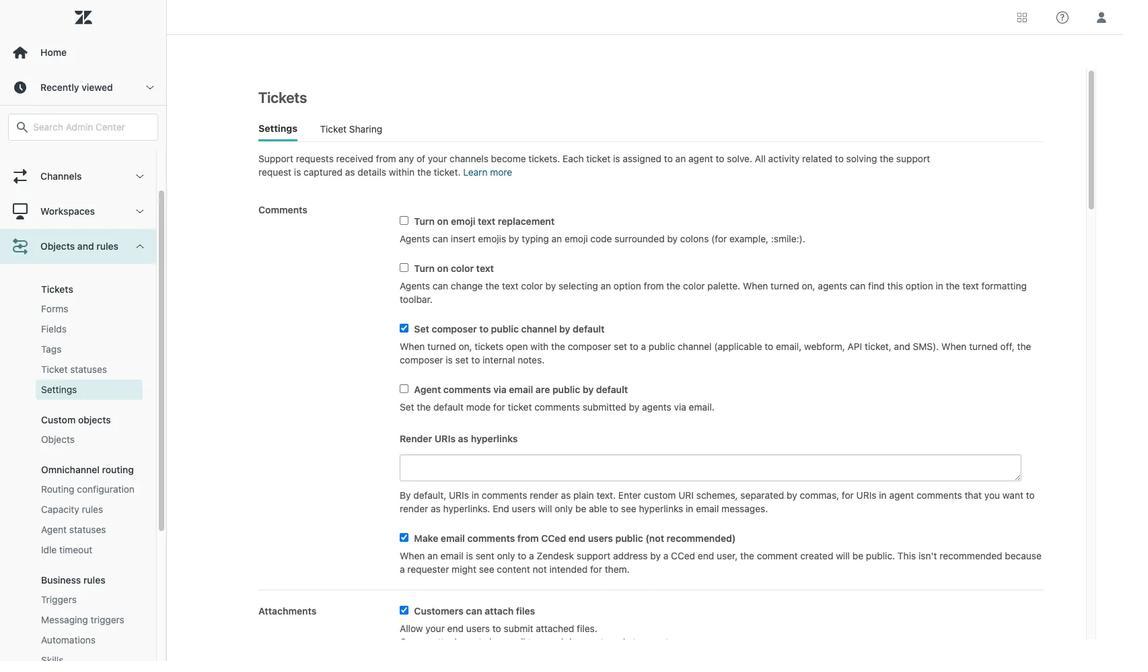 Task type: vqa. For each thing, say whether or not it's contained in the screenshot.
Translation
no



Task type: describe. For each thing, give the bounding box(es) containing it.
routing configuration
[[41, 483, 135, 495]]

agent statuses element
[[41, 523, 106, 537]]

triggers
[[91, 614, 124, 626]]

objects and rules button
[[0, 229, 156, 264]]

forms link
[[36, 299, 143, 319]]

objects element
[[41, 433, 75, 446]]

objects for objects
[[41, 434, 75, 445]]

idle timeout
[[41, 544, 92, 556]]

user menu image
[[1094, 8, 1111, 26]]

help image
[[1057, 11, 1069, 23]]

skills element
[[41, 654, 64, 661]]

routing
[[41, 483, 74, 495]]

statuses for agent statuses
[[69, 524, 106, 535]]

business
[[41, 574, 81, 586]]

rules for business rules
[[83, 574, 105, 586]]

timeout
[[59, 544, 92, 556]]

routing configuration element
[[41, 483, 135, 496]]

routing configuration link
[[36, 479, 143, 500]]

rules inside dropdown button
[[96, 240, 119, 252]]

none search field inside primary element
[[1, 114, 165, 141]]

home
[[40, 46, 67, 58]]

tags link
[[36, 339, 143, 360]]

tree item inside tree
[[0, 229, 156, 661]]

objects for objects and rules
[[40, 240, 75, 252]]

capacity
[[41, 504, 79, 515]]

custom objects element
[[41, 414, 111, 426]]

forms element
[[41, 302, 68, 316]]

business rules
[[41, 574, 105, 586]]

custom
[[41, 414, 76, 426]]

capacity rules link
[[36, 500, 143, 520]]

routing
[[102, 464, 134, 475]]

forms
[[41, 303, 68, 314]]

omnichannel routing
[[41, 464, 134, 475]]

ticket statuses
[[41, 364, 107, 375]]

idle
[[41, 544, 57, 556]]

ticket
[[41, 364, 68, 375]]

zendesk products image
[[1018, 12, 1028, 22]]

agent
[[41, 524, 67, 535]]

automations link
[[36, 630, 143, 650]]

viewed
[[82, 81, 113, 93]]

Search Admin Center field
[[33, 121, 149, 133]]

custom objects
[[41, 414, 111, 426]]

objects
[[78, 414, 111, 426]]

triggers element
[[41, 593, 77, 607]]

ticket statuses element
[[41, 363, 107, 376]]



Task type: locate. For each thing, give the bounding box(es) containing it.
channels
[[40, 170, 82, 182]]

tree
[[0, 124, 166, 661]]

objects inside 'group'
[[41, 434, 75, 445]]

triggers
[[41, 594, 77, 605]]

rules right and
[[96, 240, 119, 252]]

configuration
[[77, 483, 135, 495]]

statuses for ticket statuses
[[70, 364, 107, 375]]

objects link
[[36, 430, 143, 450]]

fields link
[[36, 319, 143, 339]]

objects down custom
[[41, 434, 75, 445]]

home button
[[0, 35, 166, 70]]

statuses inside agent statuses 'element'
[[69, 524, 106, 535]]

rules up triggers link
[[83, 574, 105, 586]]

tree item
[[0, 229, 156, 661]]

recently viewed button
[[0, 70, 166, 105]]

capacity rules element
[[41, 503, 103, 516]]

idle timeout element
[[41, 543, 92, 557]]

statuses down capacity rules link
[[69, 524, 106, 535]]

tree inside primary element
[[0, 124, 166, 661]]

tickets
[[41, 283, 73, 295]]

settings
[[41, 384, 77, 395]]

0 vertical spatial statuses
[[70, 364, 107, 375]]

idle timeout link
[[36, 540, 143, 560]]

tags
[[41, 343, 62, 355]]

objects and rules
[[40, 240, 119, 252]]

settings link
[[36, 380, 143, 400]]

2 vertical spatial rules
[[83, 574, 105, 586]]

workspaces button
[[0, 194, 156, 229]]

and
[[77, 240, 94, 252]]

people image
[[11, 133, 29, 150]]

settings element
[[41, 383, 77, 397]]

objects and rules group
[[0, 264, 156, 661]]

rules
[[96, 240, 119, 252], [82, 504, 103, 515], [83, 574, 105, 586]]

tree item containing objects and rules
[[0, 229, 156, 661]]

agent statuses link
[[36, 520, 143, 540]]

messaging triggers element
[[41, 613, 124, 627]]

messaging triggers link
[[36, 610, 143, 630]]

1 vertical spatial objects
[[41, 434, 75, 445]]

tags element
[[41, 343, 62, 356]]

workspaces
[[40, 205, 95, 217]]

objects left and
[[40, 240, 75, 252]]

primary element
[[0, 0, 167, 661]]

rules for capacity rules
[[82, 504, 103, 515]]

rules down routing configuration link
[[82, 504, 103, 515]]

statuses
[[70, 364, 107, 375], [69, 524, 106, 535]]

triggers link
[[36, 590, 143, 610]]

recently
[[40, 81, 79, 93]]

automations
[[41, 634, 96, 646]]

tickets element
[[41, 283, 73, 295]]

business rules element
[[41, 574, 105, 586]]

None search field
[[1, 114, 165, 141]]

statuses inside "ticket statuses" element
[[70, 364, 107, 375]]

tree containing channels
[[0, 124, 166, 661]]

objects inside dropdown button
[[40, 240, 75, 252]]

fields element
[[41, 323, 67, 336]]

capacity rules
[[41, 504, 103, 515]]

statuses down tags link
[[70, 364, 107, 375]]

messaging
[[41, 614, 88, 626]]

ticket statuses link
[[36, 360, 143, 380]]

omnichannel
[[41, 464, 100, 475]]

channels button
[[0, 159, 156, 194]]

fields
[[41, 323, 67, 335]]

0 vertical spatial objects
[[40, 240, 75, 252]]

agent statuses
[[41, 524, 106, 535]]

messaging triggers
[[41, 614, 124, 626]]

1 vertical spatial rules
[[82, 504, 103, 515]]

omnichannel routing element
[[41, 464, 134, 475]]

1 vertical spatial statuses
[[69, 524, 106, 535]]

objects
[[40, 240, 75, 252], [41, 434, 75, 445]]

recently viewed
[[40, 81, 113, 93]]

automations element
[[41, 634, 96, 647]]

0 vertical spatial rules
[[96, 240, 119, 252]]



